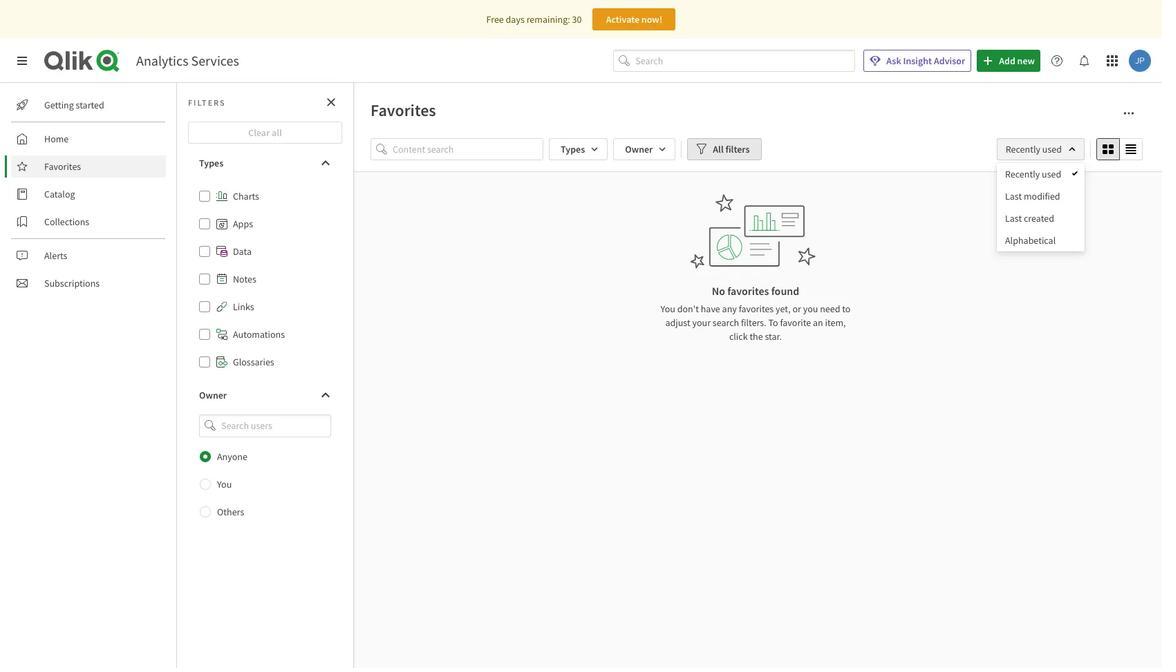 Task type: vqa. For each thing, say whether or not it's contained in the screenshot.
first Title from the top
no



Task type: describe. For each thing, give the bounding box(es) containing it.
to
[[769, 317, 779, 329]]

home
[[44, 133, 69, 145]]

need
[[821, 303, 841, 315]]

alerts
[[44, 250, 67, 262]]

search
[[713, 317, 740, 329]]

last for last modified
[[1006, 190, 1023, 203]]

favorite
[[781, 317, 812, 329]]

no
[[712, 284, 726, 298]]

glossaries
[[233, 356, 274, 369]]

last modified
[[1006, 190, 1061, 203]]

switch view group
[[1097, 138, 1144, 160]]

alphabetical
[[1006, 235, 1057, 247]]

Content search text field
[[393, 138, 544, 161]]

last modified option
[[998, 185, 1085, 208]]

Search text field
[[636, 50, 856, 72]]

free
[[487, 13, 504, 26]]

ask insight advisor
[[887, 55, 966, 67]]

no favorites found you don't have any favorites yet, or you need to adjust your search filters. to favorite an item, click the star.
[[661, 284, 851, 343]]

all filters button
[[688, 138, 762, 160]]

data
[[233, 246, 252, 258]]

automations
[[233, 329, 285, 341]]

recently for recently used option on the right top
[[1006, 168, 1041, 181]]

filters region
[[0, 0, 1163, 669]]

close sidebar menu image
[[17, 55, 28, 66]]

others
[[217, 506, 244, 519]]

yet,
[[776, 303, 791, 315]]

modified
[[1025, 190, 1061, 203]]

adjust
[[666, 317, 691, 329]]

filters
[[188, 97, 226, 108]]

item,
[[826, 317, 846, 329]]

0 vertical spatial favorites
[[728, 284, 770, 298]]

catalog
[[44, 188, 75, 201]]

all
[[713, 143, 724, 156]]

favorites inside "link"
[[44, 160, 81, 173]]

days
[[506, 13, 525, 26]]

recently used for recently used field
[[1006, 143, 1063, 156]]

or
[[793, 303, 802, 315]]

0 vertical spatial favorites
[[371, 100, 436, 121]]

anyone
[[217, 451, 248, 463]]

notes
[[233, 273, 256, 286]]

Recently used field
[[997, 138, 1085, 160]]

owner
[[199, 389, 227, 402]]

apps
[[233, 218, 253, 230]]

the
[[750, 331, 764, 343]]

found
[[772, 284, 800, 298]]

you
[[804, 303, 819, 315]]

you inside no favorites found you don't have any favorites yet, or you need to adjust your search filters. to favorite an item, click the star.
[[661, 303, 676, 315]]

remaining:
[[527, 13, 571, 26]]

alphabetical option
[[998, 230, 1085, 252]]

subscriptions link
[[11, 273, 166, 295]]

owner option group
[[188, 443, 342, 526]]

types button
[[188, 152, 342, 174]]



Task type: locate. For each thing, give the bounding box(es) containing it.
you
[[661, 303, 676, 315], [217, 478, 232, 491]]

catalog link
[[11, 183, 166, 205]]

any
[[723, 303, 737, 315]]

alerts link
[[11, 245, 166, 267]]

an
[[814, 317, 824, 329]]

activate now! link
[[593, 8, 676, 30]]

advisor
[[935, 55, 966, 67]]

1 recently used from the top
[[1006, 143, 1063, 156]]

used for recently used field
[[1043, 143, 1063, 156]]

recently used
[[1006, 143, 1063, 156], [1006, 168, 1062, 181]]

0 horizontal spatial you
[[217, 478, 232, 491]]

favorites up any
[[728, 284, 770, 298]]

2 last from the top
[[1006, 212, 1023, 225]]

2 used from the top
[[1043, 168, 1062, 181]]

ask insight advisor button
[[864, 50, 972, 72]]

click
[[730, 331, 748, 343]]

recently up last modified
[[1006, 168, 1041, 181]]

searchbar element
[[614, 50, 856, 72]]

list box
[[998, 163, 1085, 252]]

to
[[843, 303, 851, 315]]

home link
[[11, 128, 166, 150]]

you inside owner option group
[[217, 478, 232, 491]]

used for recently used option on the right top
[[1043, 168, 1062, 181]]

last
[[1006, 190, 1023, 203], [1006, 212, 1023, 225]]

30
[[572, 13, 582, 26]]

last inside the last modified option
[[1006, 190, 1023, 203]]

favorites
[[728, 284, 770, 298], [739, 303, 774, 315]]

last created
[[1006, 212, 1055, 225]]

2 recently used from the top
[[1006, 168, 1062, 181]]

star.
[[765, 331, 783, 343]]

you up others
[[217, 478, 232, 491]]

charts
[[233, 190, 259, 203]]

recently inside option
[[1006, 168, 1041, 181]]

getting
[[44, 99, 74, 111]]

last up the last created
[[1006, 190, 1023, 203]]

1 horizontal spatial favorites
[[371, 100, 436, 121]]

you up the adjust
[[661, 303, 676, 315]]

recently used up recently used option on the right top
[[1006, 143, 1063, 156]]

owner button
[[188, 385, 342, 407]]

started
[[76, 99, 104, 111]]

services
[[191, 52, 239, 69]]

recently used option
[[998, 163, 1085, 185]]

favorites up filters.
[[739, 303, 774, 315]]

used inside option
[[1043, 168, 1062, 181]]

used inside field
[[1043, 143, 1063, 156]]

filters
[[726, 143, 750, 156]]

1 vertical spatial favorites
[[44, 160, 81, 173]]

1 vertical spatial recently used
[[1006, 168, 1062, 181]]

recently inside field
[[1006, 143, 1041, 156]]

your
[[693, 317, 711, 329]]

last left created
[[1006, 212, 1023, 225]]

0 horizontal spatial favorites
[[44, 160, 81, 173]]

analytics services
[[136, 52, 239, 69]]

collections link
[[11, 211, 166, 233]]

last inside last created option
[[1006, 212, 1023, 225]]

analytics
[[136, 52, 189, 69]]

1 vertical spatial you
[[217, 478, 232, 491]]

0 vertical spatial last
[[1006, 190, 1023, 203]]

1 vertical spatial recently
[[1006, 168, 1041, 181]]

1 vertical spatial used
[[1043, 168, 1062, 181]]

now!
[[642, 13, 663, 26]]

filters.
[[742, 317, 767, 329]]

recently for recently used field
[[1006, 143, 1041, 156]]

recently used inside recently used option
[[1006, 168, 1062, 181]]

used up the modified
[[1043, 168, 1062, 181]]

activate now!
[[606, 13, 663, 26]]

getting started
[[44, 99, 104, 111]]

list box inside filters region
[[998, 163, 1085, 252]]

navigation pane element
[[0, 89, 176, 300]]

last created option
[[998, 208, 1085, 230]]

used up recently used option on the right top
[[1043, 143, 1063, 156]]

getting started link
[[11, 94, 166, 116]]

have
[[701, 303, 721, 315]]

activate
[[606, 13, 640, 26]]

all filters
[[713, 143, 750, 156]]

1 last from the top
[[1006, 190, 1023, 203]]

created
[[1025, 212, 1055, 225]]

collections
[[44, 216, 89, 228]]

favorites link
[[11, 156, 166, 178]]

analytics services element
[[136, 52, 239, 69]]

subscriptions
[[44, 277, 100, 290]]

recently used up last modified
[[1006, 168, 1062, 181]]

1 used from the top
[[1043, 143, 1063, 156]]

0 vertical spatial used
[[1043, 143, 1063, 156]]

favorites
[[371, 100, 436, 121], [44, 160, 81, 173]]

1 vertical spatial last
[[1006, 212, 1023, 225]]

1 vertical spatial favorites
[[739, 303, 774, 315]]

free days remaining: 30
[[487, 13, 582, 26]]

used
[[1043, 143, 1063, 156], [1043, 168, 1062, 181]]

last for last created
[[1006, 212, 1023, 225]]

insight
[[904, 55, 933, 67]]

0 vertical spatial recently
[[1006, 143, 1041, 156]]

types
[[199, 157, 224, 169]]

ask
[[887, 55, 902, 67]]

0 vertical spatial recently used
[[1006, 143, 1063, 156]]

links
[[233, 301, 254, 313]]

0 vertical spatial you
[[661, 303, 676, 315]]

1 horizontal spatial you
[[661, 303, 676, 315]]

recently used inside recently used field
[[1006, 143, 1063, 156]]

1 recently from the top
[[1006, 143, 1041, 156]]

recently up recently used option on the right top
[[1006, 143, 1041, 156]]

recently used for recently used option on the right top
[[1006, 168, 1062, 181]]

don't
[[678, 303, 699, 315]]

recently
[[1006, 143, 1041, 156], [1006, 168, 1041, 181]]

2 recently from the top
[[1006, 168, 1041, 181]]

list box containing recently used
[[998, 163, 1085, 252]]



